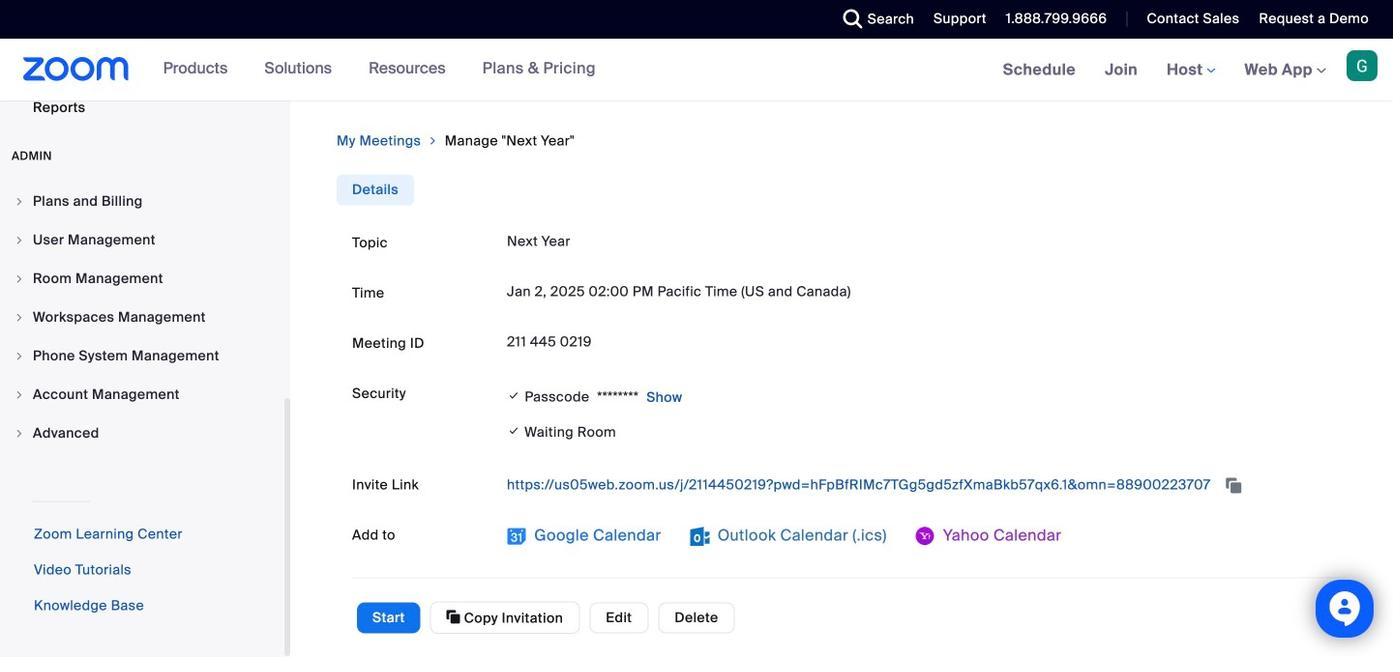 Task type: locate. For each thing, give the bounding box(es) containing it.
2 right image from the top
[[14, 428, 25, 440]]

2 menu item from the top
[[0, 222, 284, 259]]

application
[[507, 470, 1331, 501]]

admin menu menu
[[0, 183, 284, 454]]

right image for 7th "menu item"
[[14, 428, 25, 440]]

add to yahoo calendar image
[[916, 527, 935, 547]]

zoom logo image
[[23, 57, 129, 81]]

banner
[[0, 39, 1393, 102]]

add to outlook calendar (.ics) image
[[690, 527, 710, 547]]

menu item
[[0, 183, 284, 220], [0, 222, 284, 259], [0, 261, 284, 298], [0, 299, 284, 336], [0, 338, 284, 375], [0, 377, 284, 414], [0, 416, 284, 452]]

1 right image from the top
[[14, 351, 25, 362]]

0 vertical spatial right image
[[14, 351, 25, 362]]

1 vertical spatial right image
[[14, 428, 25, 440]]

right image for 5th "menu item" from the bottom
[[14, 273, 25, 285]]

right image for 1st "menu item"
[[14, 196, 25, 208]]

product information navigation
[[149, 39, 610, 101]]

right image inside manage next year navigation
[[427, 132, 439, 151]]

add to google calendar image
[[507, 527, 526, 547]]

7 menu item from the top
[[0, 416, 284, 452]]

right image for 5th "menu item"
[[14, 351, 25, 362]]

right image
[[14, 351, 25, 362], [14, 428, 25, 440]]

tab
[[337, 175, 414, 206]]

right image
[[427, 132, 439, 151], [14, 196, 25, 208], [14, 235, 25, 246], [14, 273, 25, 285], [14, 312, 25, 324], [14, 389, 25, 401]]

profile picture image
[[1347, 50, 1378, 81]]



Task type: vqa. For each thing, say whether or not it's contained in the screenshot.
MORE OPTIONS FOR MEETING NOTES icon's Share image
no



Task type: describe. For each thing, give the bounding box(es) containing it.
right image for sixth "menu item" from the bottom of the "admin menu" menu at the left of the page
[[14, 235, 25, 246]]

manage my meeting tab control tab list
[[337, 175, 414, 206]]

checked image
[[507, 386, 521, 406]]

right image for fourth "menu item" from the bottom of the "admin menu" menu at the left of the page
[[14, 312, 25, 324]]

6 menu item from the top
[[0, 377, 284, 414]]

4 menu item from the top
[[0, 299, 284, 336]]

checked image
[[507, 421, 521, 442]]

manage next year navigation
[[337, 132, 1347, 151]]

3 menu item from the top
[[0, 261, 284, 298]]

copy image
[[447, 609, 461, 627]]

5 menu item from the top
[[0, 338, 284, 375]]

meetings navigation
[[989, 39, 1393, 102]]

1 menu item from the top
[[0, 183, 284, 220]]

right image for sixth "menu item" from the top
[[14, 389, 25, 401]]



